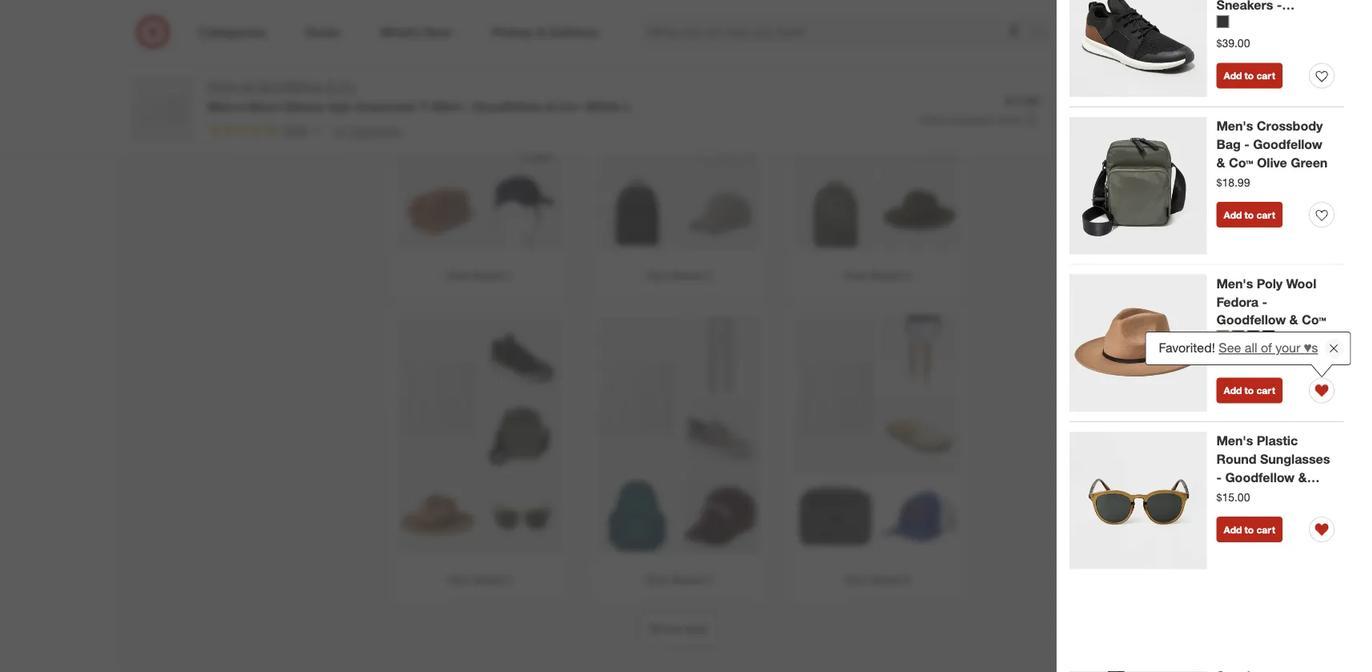 Task type: locate. For each thing, give the bounding box(es) containing it.
men&#39;s short sleeve 4pk crewneck t-shirt - goodfellow &#38; co&#8482; white l image for view board 3
[[756, 11, 916, 171]]

view up show
[[645, 572, 669, 586]]

camel brown image
[[1217, 331, 1230, 343]]

dome 18.75&#34; backpack - goodfellow &#38; co&#8482; black image
[[597, 171, 677, 251]]

goodfellow
[[258, 78, 323, 94], [473, 98, 542, 114], [1253, 137, 1323, 153], [1217, 313, 1286, 328], [1226, 470, 1295, 486]]

cart down $20.00 - $22.00
[[1257, 385, 1276, 397]]

view for view board 2
[[645, 268, 669, 282]]

&
[[327, 78, 335, 94], [546, 98, 555, 114], [1217, 155, 1226, 171], [1290, 313, 1299, 328], [1299, 470, 1307, 486]]

view left 6
[[844, 572, 868, 586]]

goodfellow down men&#39;s slim straight fit jeans - goodfellow &#38; co&#8482; light blue 28x30 image
[[473, 98, 542, 114]]

view board 4
[[447, 572, 513, 586]]

swissgear 8.75&#34; toiletry tech kit - dark gray heather image
[[796, 475, 876, 556]]

add to cart
[[1224, 70, 1276, 82], [1148, 102, 1216, 117], [1224, 209, 1276, 221], [1224, 385, 1276, 397], [1224, 524, 1276, 536]]

men's up fedora
[[1217, 276, 1254, 292]]

goodfellow inside men's poly wool fedora - goodfellow & co™
[[1217, 313, 1286, 328]]

view board 2 button
[[592, 3, 765, 294]]

view
[[447, 268, 470, 282], [645, 268, 669, 282], [844, 268, 868, 282], [447, 572, 470, 586], [645, 572, 669, 586], [844, 572, 868, 586]]

board
[[474, 268, 504, 282], [672, 268, 703, 282], [871, 268, 901, 282], [474, 572, 504, 586], [672, 572, 703, 586], [871, 572, 901, 586]]

& inside men's poly wool fedora - goodfellow & co™
[[1290, 313, 1299, 328]]

board inside view board 3 button
[[871, 268, 901, 282]]

men&#39;s short sleeve 4pk crewneck t-shirt - goodfellow &#38; co&#8482; white l image for view board 1
[[358, 11, 518, 171]]

men&#39;s short sleeve 4pk crewneck t-shirt - goodfellow &#38; co&#8482; white l image for view board 6
[[756, 315, 916, 475]]

men's down the shop at the left of page
[[208, 98, 244, 114]]

bag
[[1217, 137, 1241, 153]]

21
[[334, 123, 347, 137]]

& down "sunglasses"
[[1299, 470, 1307, 486]]

& down "bag"
[[1217, 155, 1226, 171]]

board left 6
[[871, 572, 901, 586]]

board for 6
[[871, 572, 901, 586]]

dome 18.75&#34; backpack - goodfellow &#38; co&#8482; olive green image
[[796, 171, 876, 251]]

men's up round
[[1217, 434, 1254, 449]]

all left of
[[1245, 340, 1258, 356]]

1 vertical spatial green
[[1279, 488, 1316, 504]]

short
[[248, 98, 282, 114]]

board left '5'
[[672, 572, 703, 586]]

shop
[[208, 78, 238, 94]]

t-
[[419, 98, 431, 114]]

1 vertical spatial olive
[[1245, 488, 1275, 504]]

men's shaun hybrid dress sneakers - goodfellow & co™ image
[[1070, 0, 1207, 97], [482, 315, 562, 395]]

add for $20.00 - $22.00
[[1224, 385, 1242, 397]]

5
[[706, 572, 712, 586]]

view left 4
[[447, 572, 470, 586]]

co™
[[558, 98, 583, 114], [1229, 155, 1254, 171], [1302, 313, 1327, 328], [1217, 488, 1241, 504]]

1 horizontal spatial men's shaun hybrid dress sneakers - goodfellow & co™ image
[[1070, 0, 1207, 97]]

board left 1
[[474, 268, 504, 282]]

purchased
[[948, 114, 993, 126]]

board for 2
[[672, 268, 703, 282]]

tooltip
[[1145, 332, 1351, 365]]

men&#39;s short sleeve 4pk crewneck t-shirt - goodfellow &#38; co&#8482; white l image for view board 2
[[557, 11, 717, 171]]

show
[[649, 621, 682, 637]]

l
[[625, 98, 632, 114]]

- down poly in the top of the page
[[1263, 294, 1268, 310]]

cart up crossbody
[[1257, 70, 1276, 82]]

co™ up ♥s
[[1302, 313, 1327, 328]]

4pk
[[329, 98, 351, 114]]

black image
[[1217, 16, 1230, 28]]

men&#39;s 9.5&#34; seated fit adaptive tech chino shorts - goodfellow &#38; co&#8482; charcoal gray xs image
[[879, 11, 959, 91]]

board for 1
[[474, 268, 504, 282]]

view board 5
[[645, 572, 712, 586]]

men&#39;s 14&#34; jumbo sling pack - original use&#8482; green image
[[597, 475, 677, 556]]

1 vertical spatial men's shaun hybrid dress sneakers - goodfellow & co™ image
[[482, 315, 562, 395]]

- inside men's plastic round sunglasses - goodfellow & co™ olive green
[[1217, 470, 1222, 486]]

view board 6 button
[[791, 307, 964, 599]]

men's arthur clog footbed sandals - goodfellow & co™ tan image
[[879, 395, 959, 475]]

round
[[1217, 452, 1257, 467]]

add down $15.00
[[1224, 524, 1242, 536]]

view inside button
[[844, 572, 868, 586]]

view left 3
[[844, 268, 868, 282]]

green down "sunglasses"
[[1279, 488, 1316, 504]]

& up 1 more color image
[[1290, 313, 1299, 328]]

view board 5 button
[[592, 307, 765, 599]]

plastic
[[1257, 434, 1298, 449]]

1 vertical spatial all
[[1245, 340, 1258, 356]]

- right shirt
[[464, 98, 469, 114]]

0 horizontal spatial men's shaun hybrid dress sneakers - goodfellow & co™ image
[[482, 315, 562, 395]]

goodfellow down crossbody
[[1253, 137, 1323, 153]]

board left 4
[[474, 572, 504, 586]]

men&#39;s slim fit thermal underwear pants - goodfellow &#38; co&#8482; cream xl image
[[680, 11, 760, 91]]

view left 1
[[447, 268, 470, 282]]

co™ down round
[[1217, 488, 1241, 504]]

all right the shop at the left of page
[[242, 78, 254, 94]]

add down $39.00
[[1224, 70, 1242, 82]]

men&#39;s poly wool fedora - goodfellow &#38; co&#8482; camel brown m/l image
[[398, 475, 478, 556]]

men's for men's poly wool fedora - goodfellow & co™
[[1217, 276, 1254, 292]]

men's poly wool fedora - goodfellow & co™
[[1217, 276, 1327, 328]]

- up $15.00
[[1217, 470, 1222, 486]]

cart for $15.00
[[1257, 524, 1276, 536]]

olive down round
[[1245, 488, 1275, 504]]

cart up poly in the top of the page
[[1257, 209, 1276, 221]]

board inside view board 1 button
[[474, 268, 504, 282]]

men&#39;s travis high top sneaker - goodfellow &#38; co&#8482; charcoal gray 7 image
[[482, 91, 562, 171]]

classic top cow leather dopp kit - goodfellow &#38; co&#8482; image
[[398, 171, 478, 251]]

men's for men's crossbody bag - goodfellow & co™ olive green
[[1217, 119, 1254, 134]]

green
[[1291, 155, 1328, 171], [1279, 488, 1316, 504]]

show less button
[[639, 612, 718, 647]]

cart
[[1257, 70, 1276, 82], [1191, 102, 1216, 117], [1257, 209, 1276, 221], [1257, 385, 1276, 397], [1257, 524, 1276, 536]]

view left 2
[[645, 268, 669, 282]]

board inside view board 5 button
[[672, 572, 703, 586]]

men's inside men's poly wool fedora - goodfellow & co™
[[1217, 276, 1254, 292]]

co™ up $18.99
[[1229, 155, 1254, 171]]

$17.00
[[1006, 94, 1039, 108]]

when
[[920, 114, 945, 126]]

add for $15.00
[[1224, 524, 1242, 536]]

olive down crossbody
[[1257, 155, 1288, 171]]

see all of your ♥s link
[[1219, 340, 1318, 356]]

olive
[[1257, 155, 1288, 171], [1245, 488, 1275, 504]]

view board 2
[[645, 268, 712, 282]]

1 horizontal spatial all
[[1245, 340, 1258, 356]]

green down crossbody
[[1291, 155, 1328, 171]]

0 vertical spatial men's shaun hybrid dress sneakers - goodfellow & co™ image
[[1070, 0, 1207, 97]]

add down $18.99
[[1224, 209, 1242, 221]]

- right "bag"
[[1245, 137, 1250, 153]]

$18.99
[[1217, 176, 1250, 190]]

cart down men's plastic round sunglasses - goodfellow & co™ olive green
[[1257, 524, 1276, 536]]

add down the $20.00
[[1224, 385, 1242, 397]]

men's inside shop all goodfellow & co men's short sleeve 4pk crewneck t-shirt - goodfellow & co™ white l
[[208, 98, 244, 114]]

all
[[242, 78, 254, 94], [1245, 340, 1258, 356]]

& inside men's crossbody bag - goodfellow & co™ olive green
[[1217, 155, 1226, 171]]

6
[[905, 572, 911, 586]]

board left 3
[[871, 268, 901, 282]]

add to cart button
[[1217, 63, 1283, 89], [1137, 92, 1227, 127], [1217, 202, 1283, 228], [1217, 378, 1283, 404], [1217, 517, 1283, 543]]

0 vertical spatial all
[[242, 78, 254, 94]]

to for $18.99
[[1245, 209, 1254, 221]]

men's inside men's crossbody bag - goodfellow & co™ olive green
[[1217, 119, 1254, 134]]

0 horizontal spatial all
[[242, 78, 254, 94]]

$20.00
[[1217, 351, 1250, 365]]

board inside the view board 2 button
[[672, 268, 703, 282]]

board left 2
[[672, 268, 703, 282]]

21 questions
[[334, 123, 401, 137]]

add
[[1224, 70, 1242, 82], [1148, 102, 1172, 117], [1224, 209, 1242, 221], [1224, 385, 1242, 397], [1224, 524, 1242, 536]]

add to cart button down $20.00 - $22.00
[[1217, 378, 1283, 404]]

add to cart for $18.99
[[1224, 209, 1276, 221]]

& inside men's plastic round sunglasses - goodfellow & co™ olive green
[[1299, 470, 1307, 486]]

add to cart button down $15.00
[[1217, 517, 1283, 543]]

men's up "bag"
[[1217, 119, 1254, 134]]

to
[[1245, 70, 1254, 82], [1176, 102, 1188, 117], [1245, 209, 1254, 221], [1245, 385, 1254, 397], [1245, 524, 1254, 536]]

co™ inside men's plastic round sunglasses - goodfellow & co™ olive green
[[1217, 488, 1241, 504]]

men's inside men's plastic round sunglasses - goodfellow & co™ olive green
[[1217, 434, 1254, 449]]

0 vertical spatial olive
[[1257, 155, 1288, 171]]

dark gray image
[[1232, 331, 1245, 343]]

view board 1 button
[[393, 3, 567, 294]]

view board 3 button
[[791, 3, 964, 294]]

search
[[1026, 26, 1064, 41]]

add to cart button down $18.99
[[1217, 202, 1283, 228]]

0 vertical spatial green
[[1291, 155, 1328, 171]]

-
[[464, 98, 469, 114], [1245, 137, 1250, 153], [1263, 294, 1268, 310], [1254, 351, 1258, 365], [1217, 470, 1222, 486]]

co™ left white
[[558, 98, 583, 114]]

view board 6
[[844, 572, 911, 586]]

- inside men's crossbody bag - goodfellow & co™ olive green
[[1245, 137, 1250, 153]]

men's plastic round sunglasses - goodfellow & co™ olive green image
[[1070, 432, 1207, 570]]

9 link
[[1188, 14, 1224, 50]]

crewneck
[[354, 98, 416, 114]]

men&#39;s short sleeve 4pk crewneck t-shirt - goodfellow &#38; co&#8482; white l image
[[358, 11, 518, 171], [557, 11, 717, 171], [756, 11, 916, 171], [358, 315, 518, 475], [557, 315, 717, 475], [756, 315, 916, 475]]

add to cart button down $39.00
[[1217, 63, 1283, 89]]

board inside view board 6 button
[[871, 572, 901, 586]]

- inside shop all goodfellow & co men's short sleeve 4pk crewneck t-shirt - goodfellow & co™ white l
[[464, 98, 469, 114]]

search button
[[1026, 14, 1064, 53]]

men's
[[208, 98, 244, 114], [1217, 119, 1254, 134], [1217, 276, 1254, 292], [1217, 434, 1254, 449]]

1 more color image
[[1281, 334, 1291, 344]]

$15.00
[[1217, 490, 1250, 505]]

favorited! see all of your ♥s
[[1159, 340, 1318, 356]]

of
[[1261, 340, 1272, 356]]

less
[[685, 621, 708, 637]]

men's crossbody bag - goodfellow & co™ olive green link
[[1217, 117, 1335, 172]]

goodfellow up olive green icon
[[1217, 313, 1286, 328]]

goodfellow down round
[[1226, 470, 1295, 486]]

men's plastic round sunglasses - goodfellow & co™ olive green link
[[1217, 432, 1335, 504]]

board inside view board 4 button
[[474, 572, 504, 586]]



Task type: vqa. For each thing, say whether or not it's contained in the screenshot.
the Image of Men's Short Sleeve 4pk Crewneck T-Shirt - Goodfellow & Co™ White L
yes



Task type: describe. For each thing, give the bounding box(es) containing it.
co
[[338, 78, 355, 94]]

to for $20.00 - $22.00
[[1245, 385, 1254, 397]]

sleeve
[[285, 98, 325, 114]]

olive green image
[[1247, 331, 1260, 343]]

black image
[[1263, 331, 1275, 343]]

What can we help you find? suggestions appear below search field
[[638, 14, 1037, 50]]

men&#39;s brady sneakers - goodfellow &#38; co&#8482; gray 7 image
[[680, 395, 760, 475]]

image of men's short sleeve 4pk crewneck t-shirt - goodfellow & co™ white l image
[[131, 77, 195, 141]]

olive inside men's crossbody bag - goodfellow & co™ olive green
[[1257, 155, 1288, 171]]

co™ inside men's crossbody bag - goodfellow & co™ olive green
[[1229, 155, 1254, 171]]

goodfellow inside men's crossbody bag - goodfellow & co™ olive green
[[1253, 137, 1323, 153]]

add to cart for $15.00
[[1224, 524, 1276, 536]]

view board 3
[[844, 268, 911, 282]]

tooltip containing favorited!
[[1145, 332, 1351, 365]]

questions
[[350, 123, 401, 137]]

view for view board 1
[[447, 268, 470, 282]]

favorited!
[[1159, 340, 1215, 356]]

shirt
[[431, 98, 461, 114]]

view board 1
[[447, 268, 513, 282]]

men&#39;s poly wool fedora - goodfellow &#38; co&#8482; olive green m/l image
[[879, 171, 959, 251]]

& left white
[[546, 98, 555, 114]]

men's for men's plastic round sunglasses - goodfellow & co™ olive green
[[1217, 434, 1254, 449]]

men&#39;s premium slim fit thermal pants - goodfellow &#38; co&#8482; gray s image
[[680, 315, 760, 395]]

view board 4 button
[[393, 307, 567, 599]]

wool
[[1287, 276, 1317, 292]]

fedora
[[1217, 294, 1259, 310]]

add up men's crossbody bag - goodfellow & co™ olive green image
[[1148, 102, 1172, 117]]

1
[[507, 268, 513, 282]]

see
[[1219, 340, 1241, 356]]

show less
[[649, 621, 708, 637]]

washed baseball cap - goodfellow &#38; co&#8482; navy one size image
[[482, 171, 562, 251]]

$22.00
[[1261, 351, 1295, 365]]

add to cart button for $20.00 - $22.00
[[1217, 378, 1283, 404]]

view for view board 6
[[844, 572, 868, 586]]

- left of
[[1254, 351, 1258, 365]]

4
[[507, 572, 513, 586]]

add for $39.00
[[1224, 70, 1242, 82]]

board for 4
[[474, 572, 504, 586]]

men's crossbody bag - goodfellow & co™ olive green image
[[1070, 117, 1207, 255]]

your
[[1276, 340, 1301, 356]]

cart for $20.00 - $22.00
[[1257, 385, 1276, 397]]

white
[[586, 98, 621, 114]]

3
[[905, 268, 911, 282]]

$20.00 - $22.00
[[1217, 351, 1295, 365]]

cart for $39.00
[[1257, 70, 1276, 82]]

goodfellow up 'sleeve'
[[258, 78, 323, 94]]

add to cart for $20.00 - $22.00
[[1224, 385, 1276, 397]]

2668
[[283, 123, 308, 137]]

men&#39;s houndstooth baseball hat - goodfellow &#38; co&#8482; brown image
[[680, 171, 760, 251]]

men's crossbody bag - goodfellow & co™ olive green
[[1217, 119, 1328, 171]]

crossbody
[[1257, 119, 1323, 134]]

men's levi casual court sneakers - goodfellow & co™ image
[[680, 91, 760, 171]]

9
[[1213, 16, 1217, 26]]

online
[[996, 114, 1022, 126]]

add to cart button for $18.99
[[1217, 202, 1283, 228]]

men&#39;s 5&#34; slim fit flat front chino shorts - goodfellow &#38; co&#8482; violet 28 image
[[879, 315, 959, 395]]

$39.00
[[1217, 36, 1250, 50]]

men&#39;s cotton baseball hat - mahogany image
[[680, 475, 760, 556]]

men&#39;s short sleeve 4pk crewneck t-shirt - goodfellow &#38; co&#8482; white l image for view board 4
[[358, 315, 518, 475]]

view for view board 3
[[844, 268, 868, 282]]

when purchased online
[[920, 114, 1022, 126]]

board for 5
[[672, 572, 703, 586]]

green inside men's crossbody bag - goodfellow & co™ olive green
[[1291, 155, 1328, 171]]

to for $15.00
[[1245, 524, 1254, 536]]

men's poly wool fedora - goodfellow & co™ link
[[1217, 275, 1335, 330]]

to for $39.00
[[1245, 70, 1254, 82]]

- inside men's poly wool fedora - goodfellow & co™
[[1263, 294, 1268, 310]]

view for view board 4
[[447, 572, 470, 586]]

♥s
[[1304, 340, 1318, 356]]

goodfellow inside men's plastic round sunglasses - goodfellow & co™ olive green
[[1226, 470, 1295, 486]]

men&#39;s slim straight fit jeans - goodfellow &#38; co&#8482; light blue 28x30 image
[[482, 11, 562, 91]]

add to cart button for $15.00
[[1217, 517, 1283, 543]]

co™ inside shop all goodfellow & co men's short sleeve 4pk crewneck t-shirt - goodfellow & co™ white l
[[558, 98, 583, 114]]

men&#39;s plastic round sunglasses - goodfellow &#38; co&#8482; olive green image
[[482, 475, 562, 556]]

add for $18.99
[[1224, 209, 1242, 221]]

co™ inside men's poly wool fedora - goodfellow & co™
[[1302, 313, 1327, 328]]

all inside shop all goodfellow & co men's short sleeve 4pk crewneck t-shirt - goodfellow & co™ white l
[[242, 78, 254, 94]]

men's poly wool fedora - goodfellow & co™ image
[[1070, 275, 1207, 412]]

view for view board 5
[[645, 572, 669, 586]]

shop all goodfellow & co men's short sleeve 4pk crewneck t-shirt - goodfellow & co™ white l
[[208, 78, 632, 114]]

poly
[[1257, 276, 1283, 292]]

men&#39;s crossbody bag - goodfellow &#38; co&#8482; olive green image
[[482, 395, 562, 475]]

cart for $18.99
[[1257, 209, 1276, 221]]

21 questions link
[[327, 121, 401, 139]]

sunglasses
[[1260, 452, 1330, 467]]

olive inside men's plastic round sunglasses - goodfellow & co™ olive green
[[1245, 488, 1275, 504]]

board for 3
[[871, 268, 901, 282]]

add to cart button for $39.00
[[1217, 63, 1283, 89]]

cart down 9 'link'
[[1191, 102, 1216, 117]]

men&#39;s short sleeve 4pk crewneck t-shirt - goodfellow &#38; co&#8482; white l image for view board 5
[[557, 315, 717, 475]]

& left co
[[327, 78, 335, 94]]

2668 link
[[208, 121, 324, 140]]

add to cart button up "bag"
[[1137, 92, 1227, 127]]

add to cart for $39.00
[[1224, 70, 1276, 82]]

green inside men's plastic round sunglasses - goodfellow & co™ olive green
[[1279, 488, 1316, 504]]

2
[[706, 268, 712, 282]]

men&#39;s kev knit dress shoes - goodfellow &#38; co&#8482; gray 7 image
[[879, 91, 959, 171]]

ncaa boise state broncos structured domain cotton hat image
[[879, 475, 959, 556]]

men's plastic round sunglasses - goodfellow & co™ olive green
[[1217, 434, 1330, 504]]



